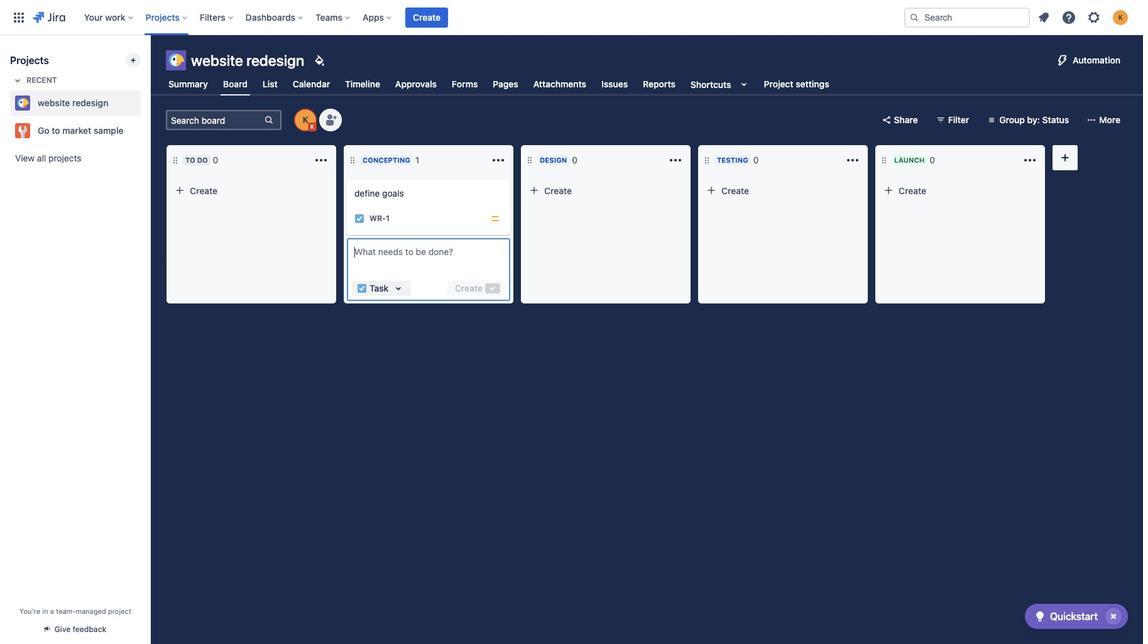 Task type: describe. For each thing, give the bounding box(es) containing it.
create for launch 0
[[899, 185, 927, 196]]

forms
[[452, 79, 478, 89]]

pages
[[493, 79, 518, 89]]

shortcuts button
[[688, 73, 754, 96]]

go
[[38, 125, 49, 136]]

projects button
[[142, 7, 192, 27]]

a
[[50, 607, 54, 615]]

your work
[[84, 12, 125, 22]]

board
[[223, 78, 248, 89]]

1 for wr-1
[[386, 214, 390, 223]]

create button for testing 0
[[702, 180, 865, 201]]

do
[[197, 156, 208, 164]]

4 column actions menu image from the left
[[1023, 153, 1038, 168]]

create for design 0
[[544, 185, 572, 196]]

market
[[62, 125, 91, 136]]

project settings
[[764, 79, 830, 89]]

wr-
[[370, 214, 386, 223]]

team-
[[56, 607, 76, 615]]

go to market sample link
[[10, 118, 136, 143]]

view all projects
[[15, 153, 81, 163]]

to
[[185, 156, 195, 164]]

goals
[[382, 188, 404, 199]]

quickstart
[[1050, 611, 1098, 622]]

you're
[[20, 607, 40, 615]]

automation image
[[1055, 53, 1071, 68]]

create image
[[339, 171, 355, 186]]

add people image
[[323, 113, 338, 128]]

forms link
[[449, 73, 481, 96]]

testing
[[717, 156, 748, 164]]

filter
[[948, 114, 970, 125]]

What needs to be done? text field
[[352, 243, 505, 276]]

task
[[370, 283, 389, 294]]

your work button
[[80, 7, 138, 27]]

dashboards
[[246, 12, 295, 22]]

column actions menu image for 0
[[846, 153, 861, 168]]

define goals
[[355, 188, 404, 199]]

task image
[[355, 214, 365, 224]]

concepting
[[363, 156, 410, 164]]

wr-1
[[370, 214, 390, 223]]

0 vertical spatial website redesign
[[191, 52, 304, 69]]

project
[[108, 607, 131, 615]]

in
[[42, 607, 48, 615]]

summary
[[168, 79, 208, 89]]

banner containing your work
[[0, 0, 1143, 35]]

create column image
[[1058, 150, 1073, 165]]

collapse recent projects image
[[10, 73, 25, 88]]

view
[[15, 153, 35, 163]]

to do 0
[[185, 155, 218, 165]]

project
[[764, 79, 794, 89]]

0 for launch 0
[[930, 155, 935, 165]]

quickstart button
[[1025, 604, 1128, 629]]

column actions menu image for 1
[[491, 153, 506, 168]]

recent
[[26, 75, 57, 85]]

attachments link
[[531, 73, 589, 96]]

create button for to do 0
[[170, 180, 333, 201]]

search image
[[910, 12, 920, 22]]

calendar
[[293, 79, 330, 89]]

1 vertical spatial redesign
[[72, 97, 108, 108]]

your profile and settings image
[[1113, 10, 1128, 25]]

share button
[[877, 110, 926, 130]]

managed
[[76, 607, 106, 615]]

add to starred image
[[137, 96, 152, 111]]

shortcuts
[[691, 79, 731, 90]]

column actions menu image for do
[[314, 153, 329, 168]]

all
[[37, 153, 46, 163]]

1 horizontal spatial website
[[191, 52, 243, 69]]

list
[[263, 79, 278, 89]]

create button for launch 0
[[879, 180, 1042, 201]]

launch 0
[[895, 155, 935, 165]]

projects
[[48, 153, 81, 163]]

1 vertical spatial projects
[[10, 55, 49, 66]]

timeline
[[345, 79, 380, 89]]



Task type: vqa. For each thing, say whether or not it's contained in the screenshot.
search field at the top right of page
no



Task type: locate. For each thing, give the bounding box(es) containing it.
attachments
[[534, 79, 587, 89]]

0 right do
[[213, 155, 218, 165]]

tab list containing board
[[158, 73, 840, 96]]

0 for design 0
[[572, 155, 578, 165]]

reports
[[643, 79, 676, 89]]

0 right design on the left
[[572, 155, 578, 165]]

1 vertical spatial 1
[[386, 214, 390, 223]]

1
[[415, 155, 419, 165], [386, 214, 390, 223]]

reports link
[[641, 73, 678, 96]]

to
[[52, 125, 60, 136]]

1 right concepting
[[415, 155, 419, 165]]

design
[[540, 156, 567, 164]]

1 down goals
[[386, 214, 390, 223]]

create for to do 0
[[190, 185, 218, 196]]

website down recent
[[38, 97, 70, 108]]

projects inside popup button
[[146, 12, 180, 22]]

create down testing 0
[[722, 185, 749, 196]]

set project background image
[[312, 53, 327, 68]]

0 vertical spatial 1
[[415, 155, 419, 165]]

define
[[355, 188, 380, 199]]

banner
[[0, 0, 1143, 35]]

projects
[[146, 12, 180, 22], [10, 55, 49, 66]]

give feedback button
[[37, 619, 114, 640]]

4 0 from the left
[[930, 155, 935, 165]]

group by: status
[[1000, 114, 1069, 125]]

0 horizontal spatial projects
[[10, 55, 49, 66]]

0
[[213, 155, 218, 165], [572, 155, 578, 165], [753, 155, 759, 165], [930, 155, 935, 165]]

automation button
[[1050, 50, 1128, 70]]

column actions menu image left launch
[[846, 153, 861, 168]]

issues link
[[599, 73, 631, 96]]

status
[[1043, 114, 1069, 125]]

pages link
[[491, 73, 521, 96]]

2 column actions menu image from the left
[[491, 153, 506, 168]]

website redesign up "market" at the left top of page
[[38, 97, 108, 108]]

1 column actions menu image from the left
[[314, 153, 329, 168]]

filter button
[[931, 110, 977, 130]]

3 0 from the left
[[753, 155, 759, 165]]

work
[[105, 12, 125, 22]]

0 right testing
[[753, 155, 759, 165]]

1 for concepting 1
[[415, 155, 419, 165]]

list link
[[260, 73, 280, 96]]

automation
[[1073, 55, 1121, 65]]

1 horizontal spatial 1
[[415, 155, 419, 165]]

give feedback
[[55, 625, 106, 634]]

website
[[191, 52, 243, 69], [38, 97, 70, 108]]

check image
[[1033, 609, 1048, 624]]

project settings link
[[762, 73, 832, 96]]

teams button
[[312, 7, 355, 27]]

column actions menu image right collapse image
[[1023, 153, 1038, 168]]

1 inside the wr-1 link
[[386, 214, 390, 223]]

add to starred image
[[137, 123, 152, 138]]

teams
[[316, 12, 343, 22]]

calendar link
[[290, 73, 333, 96]]

1 horizontal spatial website redesign
[[191, 52, 304, 69]]

concepting 1
[[363, 155, 419, 165]]

give
[[55, 625, 71, 634]]

more
[[1100, 114, 1121, 125]]

help image
[[1062, 10, 1077, 25]]

create inside primary element
[[413, 12, 441, 22]]

tab list
[[158, 73, 840, 96]]

0 horizontal spatial website
[[38, 97, 70, 108]]

create button inside primary element
[[405, 7, 448, 27]]

0 vertical spatial website
[[191, 52, 243, 69]]

3 column actions menu image from the left
[[846, 153, 861, 168]]

sidebar navigation image
[[137, 50, 165, 75]]

more button
[[1082, 110, 1128, 130]]

create button down do
[[170, 180, 333, 201]]

approvals
[[395, 79, 437, 89]]

column actions menu image left design on the left
[[491, 153, 506, 168]]

approvals link
[[393, 73, 439, 96]]

medium image
[[490, 214, 500, 224]]

create button down launch 0
[[879, 180, 1042, 201]]

appswitcher icon image
[[11, 10, 26, 25]]

create button right apps dropdown button
[[405, 7, 448, 27]]

settings
[[796, 79, 830, 89]]

0 horizontal spatial website redesign
[[38, 97, 108, 108]]

create down do
[[190, 185, 218, 196]]

0 for testing 0
[[753, 155, 759, 165]]

feedback
[[73, 625, 106, 634]]

1 horizontal spatial redesign
[[247, 52, 304, 69]]

1 vertical spatial website
[[38, 97, 70, 108]]

0 vertical spatial redesign
[[247, 52, 304, 69]]

0 horizontal spatial 1
[[386, 214, 390, 223]]

redesign
[[247, 52, 304, 69], [72, 97, 108, 108]]

redesign up go to market sample
[[72, 97, 108, 108]]

testing 0
[[717, 155, 759, 165]]

1 vertical spatial website redesign
[[38, 97, 108, 108]]

column actions menu image
[[668, 153, 683, 168]]

create for testing 0
[[722, 185, 749, 196]]

view all projects link
[[10, 147, 141, 170]]

2 0 from the left
[[572, 155, 578, 165]]

settings image
[[1087, 10, 1102, 25]]

collapse image
[[1003, 153, 1018, 168]]

projects up recent
[[10, 55, 49, 66]]

sample
[[94, 125, 124, 136]]

create down design 0
[[544, 185, 572, 196]]

dashboards button
[[242, 7, 308, 27]]

jira image
[[33, 10, 65, 25], [33, 10, 65, 25]]

1 0 from the left
[[213, 155, 218, 165]]

wr-1 link
[[370, 213, 390, 224]]

1 horizontal spatial projects
[[146, 12, 180, 22]]

your
[[84, 12, 103, 22]]

create button for design 0
[[524, 180, 688, 201]]

task button
[[352, 281, 411, 296]]

create button down testing 0
[[702, 180, 865, 201]]

dismiss quickstart image
[[1104, 607, 1124, 627]]

column actions menu image down add people icon
[[314, 153, 329, 168]]

apps
[[363, 12, 384, 22]]

0 vertical spatial projects
[[146, 12, 180, 22]]

filters button
[[196, 7, 238, 27]]

website redesign up board
[[191, 52, 304, 69]]

create right apps dropdown button
[[413, 12, 441, 22]]

group
[[1000, 114, 1025, 125]]

create button down design 0
[[524, 180, 688, 201]]

Search board text field
[[167, 111, 263, 129]]

create project image
[[128, 55, 138, 65]]

0 right launch
[[930, 155, 935, 165]]

0 horizontal spatial redesign
[[72, 97, 108, 108]]

by:
[[1028, 114, 1040, 125]]

go to market sample
[[38, 125, 124, 136]]

redesign up list
[[247, 52, 304, 69]]

issues
[[602, 79, 628, 89]]

create button
[[405, 7, 448, 27], [170, 180, 333, 201], [524, 180, 688, 201], [702, 180, 865, 201], [879, 180, 1042, 201]]

Search field
[[905, 7, 1030, 27]]

website up board
[[191, 52, 243, 69]]

create down launch 0
[[899, 185, 927, 196]]

share
[[894, 114, 918, 125]]

website redesign link
[[10, 91, 136, 116]]

launch
[[895, 156, 925, 164]]

column actions menu image
[[314, 153, 329, 168], [491, 153, 506, 168], [846, 153, 861, 168], [1023, 153, 1038, 168]]

projects right work
[[146, 12, 180, 22]]

apps button
[[359, 7, 397, 27]]

filters
[[200, 12, 225, 22]]

notifications image
[[1037, 10, 1052, 25]]

summary link
[[166, 73, 210, 96]]

website redesign
[[191, 52, 304, 69], [38, 97, 108, 108]]

create
[[413, 12, 441, 22], [190, 185, 218, 196], [544, 185, 572, 196], [722, 185, 749, 196], [899, 185, 927, 196]]

design 0
[[540, 155, 578, 165]]

timeline link
[[343, 73, 383, 96]]

you're in a team-managed project
[[20, 607, 131, 615]]

primary element
[[8, 0, 895, 35]]



